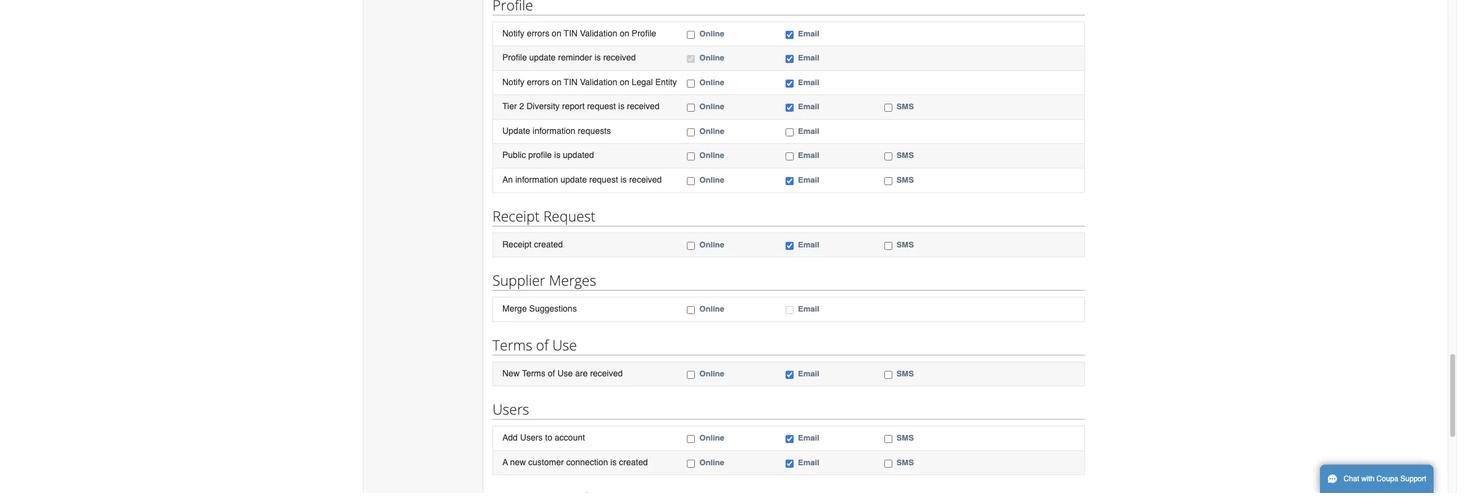 Task type: locate. For each thing, give the bounding box(es) containing it.
1 vertical spatial profile
[[502, 53, 527, 62]]

6 sms from the top
[[897, 433, 914, 443]]

email for new terms of use are received
[[798, 369, 820, 378]]

created down receipt request
[[534, 239, 563, 249]]

7 email from the top
[[798, 175, 820, 185]]

notify
[[502, 28, 525, 38], [502, 77, 525, 87]]

merge suggestions
[[502, 304, 577, 314]]

profile up the tier
[[502, 53, 527, 62]]

1 vertical spatial information
[[515, 175, 558, 185]]

1 vertical spatial use
[[558, 368, 573, 378]]

0 vertical spatial validation
[[580, 28, 617, 38]]

2 online from the top
[[700, 53, 725, 62]]

of
[[536, 335, 549, 355], [548, 368, 555, 378]]

terms up "new"
[[493, 335, 533, 355]]

use up the new terms of use are received at the bottom of page
[[552, 335, 577, 355]]

5 online from the top
[[700, 126, 725, 136]]

users
[[493, 400, 529, 419], [520, 433, 543, 443]]

use
[[552, 335, 577, 355], [558, 368, 573, 378]]

tier
[[502, 101, 517, 111]]

add users to account
[[502, 433, 585, 443]]

update left reminder
[[529, 53, 556, 62]]

on up profile update reminder is received
[[552, 28, 562, 38]]

tin down profile update reminder is received
[[564, 77, 578, 87]]

0 horizontal spatial update
[[529, 53, 556, 62]]

12 email from the top
[[798, 458, 820, 467]]

validation up tier 2 diversity report request is received
[[580, 77, 617, 87]]

sms for add users to account
[[897, 433, 914, 443]]

information
[[533, 126, 576, 136], [515, 175, 558, 185]]

information up public profile is updated
[[533, 126, 576, 136]]

validation
[[580, 28, 617, 38], [580, 77, 617, 87]]

3 online from the top
[[700, 78, 725, 87]]

0 vertical spatial of
[[536, 335, 549, 355]]

email for tier 2 diversity report request is received
[[798, 102, 820, 111]]

receipt for receipt created
[[502, 239, 532, 249]]

a
[[502, 457, 508, 467]]

None checkbox
[[786, 31, 794, 39], [687, 55, 695, 63], [786, 55, 794, 63], [687, 79, 695, 87], [884, 104, 892, 112], [687, 128, 695, 136], [687, 153, 695, 161], [786, 153, 794, 161], [884, 153, 892, 161], [884, 177, 892, 185], [786, 242, 794, 250], [884, 242, 892, 250], [687, 306, 695, 314], [687, 371, 695, 379], [884, 371, 892, 379], [687, 435, 695, 443], [786, 435, 794, 443], [884, 435, 892, 443], [884, 460, 892, 468], [786, 31, 794, 39], [687, 55, 695, 63], [786, 55, 794, 63], [687, 79, 695, 87], [884, 104, 892, 112], [687, 128, 695, 136], [687, 153, 695, 161], [786, 153, 794, 161], [884, 153, 892, 161], [884, 177, 892, 185], [786, 242, 794, 250], [884, 242, 892, 250], [687, 306, 695, 314], [687, 371, 695, 379], [884, 371, 892, 379], [687, 435, 695, 443], [786, 435, 794, 443], [884, 435, 892, 443], [884, 460, 892, 468]]

supplier
[[493, 270, 545, 290]]

sms for tier 2 diversity report request is received
[[897, 102, 914, 111]]

use left are
[[558, 368, 573, 378]]

new
[[502, 368, 520, 378]]

0 vertical spatial information
[[533, 126, 576, 136]]

5 sms from the top
[[897, 369, 914, 378]]

validation for profile
[[580, 28, 617, 38]]

errors up diversity
[[527, 77, 550, 87]]

0 vertical spatial errors
[[527, 28, 550, 38]]

0 vertical spatial request
[[587, 101, 616, 111]]

2 validation from the top
[[580, 77, 617, 87]]

email for public profile is updated
[[798, 151, 820, 160]]

1 notify from the top
[[502, 28, 525, 38]]

request up requests
[[587, 101, 616, 111]]

suggestions
[[529, 304, 577, 314]]

4 online from the top
[[700, 102, 725, 111]]

0 vertical spatial receipt
[[493, 206, 540, 226]]

on down profile update reminder is received
[[552, 77, 562, 87]]

7 online from the top
[[700, 175, 725, 185]]

report
[[562, 101, 585, 111]]

0 vertical spatial tin
[[564, 28, 578, 38]]

1 online from the top
[[700, 29, 725, 38]]

11 email from the top
[[798, 433, 820, 443]]

notify for notify errors on tin validation on legal entity
[[502, 77, 525, 87]]

7 sms from the top
[[897, 458, 914, 467]]

notify up the tier
[[502, 77, 525, 87]]

1 horizontal spatial update
[[561, 175, 587, 185]]

update down updated
[[561, 175, 587, 185]]

online for public profile is updated
[[700, 151, 725, 160]]

0 horizontal spatial profile
[[502, 53, 527, 62]]

1 vertical spatial notify
[[502, 77, 525, 87]]

0 vertical spatial update
[[529, 53, 556, 62]]

None checkbox
[[687, 31, 695, 39], [786, 79, 794, 87], [687, 104, 695, 112], [786, 104, 794, 112], [786, 128, 794, 136], [687, 177, 695, 185], [786, 177, 794, 185], [687, 242, 695, 250], [786, 306, 794, 314], [786, 371, 794, 379], [687, 460, 695, 468], [786, 460, 794, 468], [687, 31, 695, 39], [786, 79, 794, 87], [687, 104, 695, 112], [786, 104, 794, 112], [786, 128, 794, 136], [687, 177, 695, 185], [786, 177, 794, 185], [687, 242, 695, 250], [786, 306, 794, 314], [786, 371, 794, 379], [687, 460, 695, 468], [786, 460, 794, 468]]

tier 2 diversity report request is received
[[502, 101, 660, 111]]

receipt up receipt created
[[493, 206, 540, 226]]

diversity
[[527, 101, 560, 111]]

merge
[[502, 304, 527, 314]]

chat with coupa support button
[[1320, 465, 1434, 493]]

0 vertical spatial profile
[[632, 28, 656, 38]]

tin
[[564, 28, 578, 38], [564, 77, 578, 87]]

0 vertical spatial notify
[[502, 28, 525, 38]]

errors up profile update reminder is received
[[527, 28, 550, 38]]

profile
[[632, 28, 656, 38], [502, 53, 527, 62]]

6 online from the top
[[700, 151, 725, 160]]

2 errors from the top
[[527, 77, 550, 87]]

received
[[603, 53, 636, 62], [627, 101, 660, 111], [629, 175, 662, 185], [590, 368, 623, 378]]

email for notify errors on tin validation on profile
[[798, 29, 820, 38]]

sms for receipt created
[[897, 240, 914, 249]]

validation up reminder
[[580, 28, 617, 38]]

errors for notify errors on tin validation on profile
[[527, 28, 550, 38]]

sms
[[897, 102, 914, 111], [897, 151, 914, 160], [897, 175, 914, 185], [897, 240, 914, 249], [897, 369, 914, 378], [897, 433, 914, 443], [897, 458, 914, 467]]

terms right "new"
[[522, 368, 546, 378]]

1 vertical spatial tin
[[564, 77, 578, 87]]

0 vertical spatial users
[[493, 400, 529, 419]]

of up the new terms of use are received at the bottom of page
[[536, 335, 549, 355]]

created right "connection"
[[619, 457, 648, 467]]

1 vertical spatial created
[[619, 457, 648, 467]]

4 email from the top
[[798, 102, 820, 111]]

1 email from the top
[[798, 29, 820, 38]]

errors
[[527, 28, 550, 38], [527, 77, 550, 87]]

3 email from the top
[[798, 78, 820, 87]]

information for an
[[515, 175, 558, 185]]

email for add users to account
[[798, 433, 820, 443]]

on
[[552, 28, 562, 38], [620, 28, 629, 38], [552, 77, 562, 87], [620, 77, 629, 87]]

reminder
[[558, 53, 592, 62]]

email for a new customer connection is created
[[798, 458, 820, 467]]

update
[[502, 126, 530, 136]]

online for merge suggestions
[[700, 304, 725, 314]]

online for tier 2 diversity report request is received
[[700, 102, 725, 111]]

3 sms from the top
[[897, 175, 914, 185]]

created
[[534, 239, 563, 249], [619, 457, 648, 467]]

users left to
[[520, 433, 543, 443]]

are
[[575, 368, 588, 378]]

9 online from the top
[[700, 304, 725, 314]]

8 online from the top
[[700, 240, 725, 249]]

10 email from the top
[[798, 369, 820, 378]]

sms for an information update request is received
[[897, 175, 914, 185]]

tin for legal
[[564, 77, 578, 87]]

1 validation from the top
[[580, 28, 617, 38]]

online for receipt created
[[700, 240, 725, 249]]

1 vertical spatial receipt
[[502, 239, 532, 249]]

0 vertical spatial terms
[[493, 335, 533, 355]]

1 vertical spatial validation
[[580, 77, 617, 87]]

email for notify errors on tin validation on legal entity
[[798, 78, 820, 87]]

with
[[1362, 475, 1375, 483]]

notify errors on tin validation on legal entity
[[502, 77, 677, 87]]

10 online from the top
[[700, 369, 725, 378]]

1 sms from the top
[[897, 102, 914, 111]]

information down profile
[[515, 175, 558, 185]]

tin up profile update reminder is received
[[564, 28, 578, 38]]

notify up profile update reminder is received
[[502, 28, 525, 38]]

request down updated
[[589, 175, 618, 185]]

users up add
[[493, 400, 529, 419]]

5 email from the top
[[798, 126, 820, 136]]

1 vertical spatial update
[[561, 175, 587, 185]]

request
[[587, 101, 616, 111], [589, 175, 618, 185]]

new terms of use are received
[[502, 368, 623, 378]]

2 notify from the top
[[502, 77, 525, 87]]

2 email from the top
[[798, 53, 820, 62]]

receipt
[[493, 206, 540, 226], [502, 239, 532, 249]]

1 vertical spatial request
[[589, 175, 618, 185]]

11 online from the top
[[700, 433, 725, 443]]

profile up 'legal'
[[632, 28, 656, 38]]

2 tin from the top
[[564, 77, 578, 87]]

update information requests
[[502, 126, 611, 136]]

online for update information requests
[[700, 126, 725, 136]]

12 online from the top
[[700, 458, 725, 467]]

customer
[[528, 457, 564, 467]]

terms
[[493, 335, 533, 355], [522, 368, 546, 378]]

request
[[543, 206, 596, 226]]

support
[[1401, 475, 1427, 483]]

is
[[595, 53, 601, 62], [618, 101, 625, 111], [554, 150, 561, 160], [621, 175, 627, 185], [611, 457, 617, 467]]

update
[[529, 53, 556, 62], [561, 175, 587, 185]]

online
[[700, 29, 725, 38], [700, 53, 725, 62], [700, 78, 725, 87], [700, 102, 725, 111], [700, 126, 725, 136], [700, 151, 725, 160], [700, 175, 725, 185], [700, 240, 725, 249], [700, 304, 725, 314], [700, 369, 725, 378], [700, 433, 725, 443], [700, 458, 725, 467]]

receipt up supplier
[[502, 239, 532, 249]]

of left are
[[548, 368, 555, 378]]

1 tin from the top
[[564, 28, 578, 38]]

1 vertical spatial errors
[[527, 77, 550, 87]]

email for profile update reminder is received
[[798, 53, 820, 62]]

email for receipt created
[[798, 240, 820, 249]]

merges
[[549, 270, 596, 290]]

email for merge suggestions
[[798, 304, 820, 314]]

6 email from the top
[[798, 151, 820, 160]]

1 horizontal spatial created
[[619, 457, 648, 467]]

0 vertical spatial created
[[534, 239, 563, 249]]

1 horizontal spatial profile
[[632, 28, 656, 38]]

email
[[798, 29, 820, 38], [798, 53, 820, 62], [798, 78, 820, 87], [798, 102, 820, 111], [798, 126, 820, 136], [798, 151, 820, 160], [798, 175, 820, 185], [798, 240, 820, 249], [798, 304, 820, 314], [798, 369, 820, 378], [798, 433, 820, 443], [798, 458, 820, 467]]

1 errors from the top
[[527, 28, 550, 38]]

9 email from the top
[[798, 304, 820, 314]]

8 email from the top
[[798, 240, 820, 249]]

2 sms from the top
[[897, 151, 914, 160]]

4 sms from the top
[[897, 240, 914, 249]]



Task type: vqa. For each thing, say whether or not it's contained in the screenshot.
Online related to Update information requests
yes



Task type: describe. For each thing, give the bounding box(es) containing it.
account
[[555, 433, 585, 443]]

0 horizontal spatial created
[[534, 239, 563, 249]]

on up notify errors on tin validation on legal entity
[[620, 28, 629, 38]]

legal
[[632, 77, 653, 87]]

coupa
[[1377, 475, 1399, 483]]

public profile is updated
[[502, 150, 594, 160]]

chat with coupa support
[[1344, 475, 1427, 483]]

errors for notify errors on tin validation on legal entity
[[527, 77, 550, 87]]

online for an information update request is received
[[700, 175, 725, 185]]

1 vertical spatial terms
[[522, 368, 546, 378]]

online for profile update reminder is received
[[700, 53, 725, 62]]

sms for public profile is updated
[[897, 151, 914, 160]]

online for notify errors on tin validation on profile
[[700, 29, 725, 38]]

receipt for receipt request
[[493, 206, 540, 226]]

chat
[[1344, 475, 1360, 483]]

tin for profile
[[564, 28, 578, 38]]

online for notify errors on tin validation on legal entity
[[700, 78, 725, 87]]

an information update request is received
[[502, 175, 662, 185]]

1 vertical spatial users
[[520, 433, 543, 443]]

0 vertical spatial use
[[552, 335, 577, 355]]

notify errors on tin validation on profile
[[502, 28, 656, 38]]

updated
[[563, 150, 594, 160]]

profile
[[528, 150, 552, 160]]

notify for notify errors on tin validation on profile
[[502, 28, 525, 38]]

connection
[[566, 457, 608, 467]]

add
[[502, 433, 518, 443]]

email for update information requests
[[798, 126, 820, 136]]

2
[[519, 101, 524, 111]]

terms of use
[[493, 335, 577, 355]]

1 vertical spatial of
[[548, 368, 555, 378]]

requests
[[578, 126, 611, 136]]

online for new terms of use are received
[[700, 369, 725, 378]]

on left 'legal'
[[620, 77, 629, 87]]

online for add users to account
[[700, 433, 725, 443]]

public
[[502, 150, 526, 160]]

to
[[545, 433, 552, 443]]

new
[[510, 457, 526, 467]]

sms for a new customer connection is created
[[897, 458, 914, 467]]

information for update
[[533, 126, 576, 136]]

validation for legal
[[580, 77, 617, 87]]

a new customer connection is created
[[502, 457, 648, 467]]

sms for new terms of use are received
[[897, 369, 914, 378]]

receipt request
[[493, 206, 596, 226]]

receipt created
[[502, 239, 563, 249]]

email for an information update request is received
[[798, 175, 820, 185]]

supplier merges
[[493, 270, 596, 290]]

online for a new customer connection is created
[[700, 458, 725, 467]]

an
[[502, 175, 513, 185]]

entity
[[655, 77, 677, 87]]

profile update reminder is received
[[502, 53, 636, 62]]



